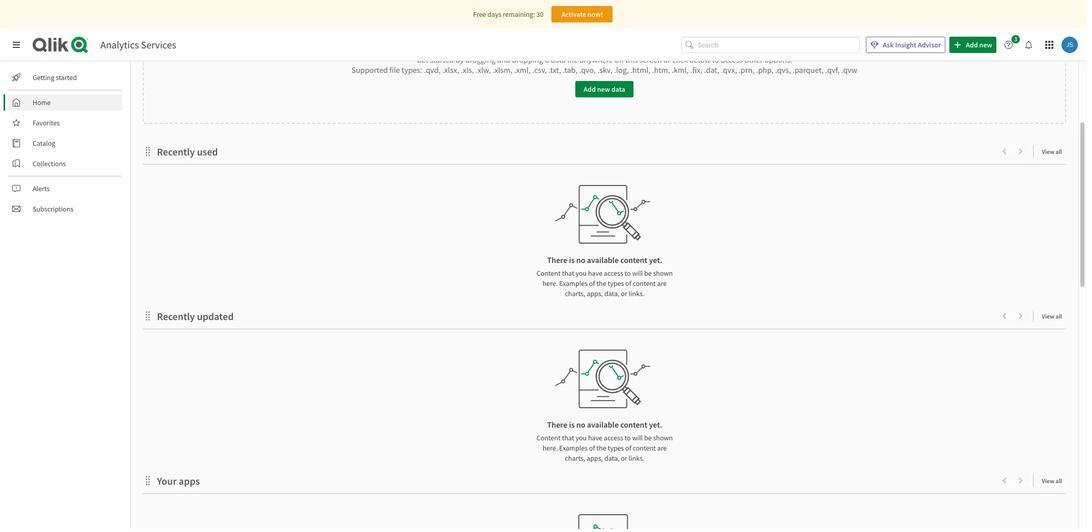Task type: locate. For each thing, give the bounding box(es) containing it.
drop files anywhere to upload your data main content
[[126, 0, 1086, 529]]

started left by
[[430, 55, 454, 65]]

2 view all link from the top
[[1042, 309, 1066, 322]]

1 horizontal spatial add
[[966, 40, 978, 49]]

all for recently used
[[1056, 148, 1062, 156]]

will for recently used
[[632, 269, 643, 278]]

move collection image left the recently updated
[[143, 311, 153, 321]]

0 vertical spatial apps,
[[587, 289, 603, 298]]

or for updated
[[621, 454, 627, 463]]

3 view all from the top
[[1042, 477, 1062, 485]]

data,
[[604, 289, 620, 298], [604, 454, 620, 463]]

0 vertical spatial recently
[[157, 145, 195, 158]]

0 vertical spatial shown
[[653, 269, 673, 278]]

that for recently updated
[[562, 433, 574, 443]]

1 horizontal spatial file
[[567, 55, 578, 65]]

1 vertical spatial you
[[576, 433, 587, 443]]

types for recently used
[[608, 279, 624, 288]]

types
[[608, 279, 624, 288], [608, 444, 624, 453]]

file
[[567, 55, 578, 65], [389, 65, 400, 75]]

here. for used
[[543, 279, 558, 288]]

1 vertical spatial here.
[[543, 444, 558, 453]]

0 vertical spatial links.
[[629, 289, 645, 298]]

0 horizontal spatial data
[[551, 55, 566, 65]]

1 vertical spatial there is no available content yet. content that you have access to will be shown here. examples of the types of content are charts, apps, data, or links.
[[537, 420, 673, 463]]

1 vertical spatial new
[[597, 85, 610, 94]]

1 vertical spatial be
[[644, 433, 652, 443]]

home
[[33, 98, 51, 107]]

file left .qvo,
[[567, 55, 578, 65]]

click
[[672, 55, 688, 65]]

2 view from the top
[[1042, 313, 1055, 320]]

1 vertical spatial types
[[608, 444, 624, 453]]

content for used
[[537, 269, 561, 278]]

there is no available content yet. content that you have access to will be shown here. examples of the types of content are charts, apps, data, or links.
[[537, 255, 673, 298], [537, 420, 673, 463]]

available for recently used
[[587, 255, 619, 265]]

1 vertical spatial yet.
[[649, 420, 662, 430]]

2 vertical spatial move collection image
[[143, 475, 153, 486]]

1 data, from the top
[[604, 289, 620, 298]]

all for recently updated
[[1056, 313, 1062, 320]]

1 vertical spatial that
[[562, 433, 574, 443]]

dragging
[[465, 55, 496, 65]]

add inside "dropdown button"
[[966, 40, 978, 49]]

there
[[547, 255, 567, 265], [547, 420, 567, 430]]

by
[[456, 55, 464, 65]]

1 that from the top
[[562, 269, 574, 278]]

to
[[606, 39, 617, 55], [712, 55, 719, 65], [625, 269, 631, 278], [625, 433, 631, 443]]

move collection image left recently used
[[143, 146, 153, 156]]

examples for updated
[[559, 444, 588, 453]]

2 vertical spatial view
[[1042, 477, 1055, 485]]

2 vertical spatial view all link
[[1042, 474, 1066, 487]]

0 horizontal spatial started
[[56, 73, 77, 82]]

started right getting
[[56, 73, 77, 82]]

charts, for used
[[565, 289, 585, 298]]

.htm,
[[652, 65, 670, 75]]

that for recently used
[[562, 269, 574, 278]]

1 here. from the top
[[543, 279, 558, 288]]

view all link
[[1042, 145, 1066, 158], [1042, 309, 1066, 322], [1042, 474, 1066, 487]]

2 shown from the top
[[653, 433, 673, 443]]

2 be from the top
[[644, 433, 652, 443]]

recently
[[157, 145, 195, 158], [157, 310, 195, 323]]

subscriptions link
[[8, 201, 122, 217]]

2 apps, from the top
[[587, 454, 603, 463]]

1 are from the top
[[657, 279, 667, 288]]

add inside button
[[584, 85, 596, 94]]

0 vertical spatial have
[[588, 269, 602, 278]]

and
[[497, 55, 510, 65]]

3 all from the top
[[1056, 477, 1062, 485]]

1 content from the top
[[537, 269, 561, 278]]

1 view all link from the top
[[1042, 145, 1066, 158]]

0 vertical spatial examples
[[559, 279, 588, 288]]

1 vertical spatial view
[[1042, 313, 1055, 320]]

1 vertical spatial available
[[587, 420, 619, 430]]

1 vertical spatial shown
[[653, 433, 673, 443]]

recently left updated
[[157, 310, 195, 323]]

0 vertical spatial or
[[664, 55, 671, 65]]

1 vertical spatial apps,
[[587, 454, 603, 463]]

file left types:
[[389, 65, 400, 75]]

there is no available content yet. content that you have access to will be shown here. examples of the types of content are charts, apps, data, or links. for updated
[[537, 420, 673, 463]]

is
[[569, 255, 575, 265], [569, 420, 575, 430]]

available
[[587, 255, 619, 265], [587, 420, 619, 430]]

0 vertical spatial view all link
[[1042, 145, 1066, 158]]

0 vertical spatial that
[[562, 269, 574, 278]]

1 vertical spatial view all link
[[1042, 309, 1066, 322]]

0 vertical spatial there is no available content yet. content that you have access to will be shown here. examples of the types of content are charts, apps, data, or links.
[[537, 255, 673, 298]]

.xls,
[[461, 65, 474, 75]]

alerts link
[[8, 180, 122, 197]]

have for recently updated
[[588, 433, 602, 443]]

anywhere
[[554, 39, 604, 55], [580, 55, 613, 65]]

data down .log,
[[612, 85, 625, 94]]

1 vertical spatial examples
[[559, 444, 588, 453]]

links.
[[629, 289, 645, 298], [629, 454, 645, 463]]

move collection image for recently used
[[143, 146, 153, 156]]

0 vertical spatial all
[[1056, 148, 1062, 156]]

1 is from the top
[[569, 255, 575, 265]]

2 you from the top
[[576, 433, 587, 443]]

1 vertical spatial will
[[632, 433, 643, 443]]

new left 3 dropdown button
[[979, 40, 992, 49]]

.txt,
[[549, 65, 561, 75]]

2 links. from the top
[[629, 454, 645, 463]]

0 vertical spatial view all
[[1042, 148, 1062, 156]]

home link
[[8, 94, 122, 111]]

1 vertical spatial is
[[569, 420, 575, 430]]

1 the from the top
[[597, 279, 606, 288]]

add left 3 dropdown button
[[966, 40, 978, 49]]

2 types from the top
[[608, 444, 624, 453]]

anywhere up the '.tab,'
[[554, 39, 604, 55]]

shown for recently updated
[[653, 433, 673, 443]]

1 you from the top
[[576, 269, 587, 278]]

data right a
[[551, 55, 566, 65]]

view all link for recently used
[[1042, 145, 1066, 158]]

1 vertical spatial there
[[547, 420, 567, 430]]

1 horizontal spatial new
[[979, 40, 992, 49]]

all
[[1056, 148, 1062, 156], [1056, 313, 1062, 320], [1056, 477, 1062, 485]]

no for recently used
[[576, 255, 585, 265]]

content
[[537, 269, 561, 278], [537, 433, 561, 443]]

.qvw
[[841, 65, 857, 75]]

0 horizontal spatial add
[[584, 85, 596, 94]]

analytics services element
[[100, 38, 176, 51]]

add
[[966, 40, 978, 49], [584, 85, 596, 94]]

1 vertical spatial add
[[584, 85, 596, 94]]

data inside add new data button
[[612, 85, 625, 94]]

2 the from the top
[[597, 444, 606, 453]]

there for updated
[[547, 420, 567, 430]]

1 links. from the top
[[629, 289, 645, 298]]

is for updated
[[569, 420, 575, 430]]

1 all from the top
[[1056, 148, 1062, 156]]

view all for recently updated
[[1042, 313, 1062, 320]]

all for your apps
[[1056, 477, 1062, 485]]

0 vertical spatial new
[[979, 40, 992, 49]]

.xlsx,
[[442, 65, 459, 75]]

0 vertical spatial access
[[721, 55, 743, 65]]

new inside button
[[597, 85, 610, 94]]

3 view all link from the top
[[1042, 474, 1066, 487]]

0 vertical spatial add
[[966, 40, 978, 49]]

recently left used
[[157, 145, 195, 158]]

0 vertical spatial be
[[644, 269, 652, 278]]

view
[[1042, 148, 1055, 156], [1042, 313, 1055, 320], [1042, 477, 1055, 485]]

are
[[657, 279, 667, 288], [657, 444, 667, 453]]

2 available from the top
[[587, 420, 619, 430]]

2 no from the top
[[576, 420, 585, 430]]

the for recently updated
[[597, 444, 606, 453]]

catalog
[[33, 139, 55, 148]]

1 view all from the top
[[1042, 148, 1062, 156]]

1 vertical spatial content
[[537, 433, 561, 443]]

new inside "dropdown button"
[[979, 40, 992, 49]]

will
[[632, 269, 643, 278], [632, 433, 643, 443]]

will for recently updated
[[632, 433, 643, 443]]

1 will from the top
[[632, 269, 643, 278]]

add new button
[[950, 37, 996, 53]]

started
[[430, 55, 454, 65], [56, 73, 77, 82]]

0 vertical spatial no
[[576, 255, 585, 265]]

2 have from the top
[[588, 433, 602, 443]]

1 examples from the top
[[559, 279, 588, 288]]

.csv,
[[532, 65, 547, 75]]

2 examples from the top
[[559, 444, 588, 453]]

have
[[588, 269, 602, 278], [588, 433, 602, 443]]

1 vertical spatial are
[[657, 444, 667, 453]]

searchbar element
[[682, 37, 860, 53]]

2 here. from the top
[[543, 444, 558, 453]]

1 vertical spatial all
[[1056, 313, 1062, 320]]

getting started link
[[8, 69, 122, 86]]

1 horizontal spatial data
[[612, 85, 625, 94]]

yet. for recently used
[[649, 255, 662, 265]]

0 vertical spatial available
[[587, 255, 619, 265]]

files
[[530, 39, 551, 55]]

1 horizontal spatial started
[[430, 55, 454, 65]]

alerts
[[33, 184, 50, 193]]

2 vertical spatial or
[[621, 454, 627, 463]]

1 vertical spatial links.
[[629, 454, 645, 463]]

add down .qvo,
[[584, 85, 596, 94]]

2 horizontal spatial data
[[683, 39, 706, 55]]

0 vertical spatial move collection image
[[143, 146, 153, 156]]

of
[[589, 279, 595, 288], [625, 279, 631, 288], [589, 444, 595, 453], [625, 444, 631, 453]]

the
[[597, 279, 606, 288], [597, 444, 606, 453]]

that
[[562, 269, 574, 278], [562, 433, 574, 443]]

0 vertical spatial there
[[547, 255, 567, 265]]

2 yet. from the top
[[649, 420, 662, 430]]

.qvx,
[[721, 65, 737, 75]]

1 be from the top
[[644, 269, 652, 278]]

2 content from the top
[[537, 433, 561, 443]]

1 have from the top
[[588, 269, 602, 278]]

you
[[576, 269, 587, 278], [576, 433, 587, 443]]

recently updated
[[157, 310, 234, 323]]

services
[[141, 38, 176, 51]]

2 there from the top
[[547, 420, 567, 430]]

1 vertical spatial have
[[588, 433, 602, 443]]

0 vertical spatial you
[[576, 269, 587, 278]]

new for add new data
[[597, 85, 610, 94]]

0 vertical spatial types
[[608, 279, 624, 288]]

have for recently used
[[588, 269, 602, 278]]

content
[[620, 255, 647, 265], [633, 279, 656, 288], [620, 420, 647, 430], [633, 444, 656, 453]]

yet.
[[649, 255, 662, 265], [649, 420, 662, 430]]

or
[[664, 55, 671, 65], [621, 289, 627, 298], [621, 454, 627, 463]]

screen
[[639, 55, 662, 65]]

0 vertical spatial yet.
[[649, 255, 662, 265]]

remaining:
[[503, 10, 535, 19]]

2 data, from the top
[[604, 454, 620, 463]]

2 charts, from the top
[[565, 454, 585, 463]]

1 vertical spatial view all
[[1042, 313, 1062, 320]]

new down .skv,
[[597, 85, 610, 94]]

2 all from the top
[[1056, 313, 1062, 320]]

1 there from the top
[[547, 255, 567, 265]]

2 there is no available content yet. content that you have access to will be shown here. examples of the types of content are charts, apps, data, or links. from the top
[[537, 420, 673, 463]]

move collection image left your
[[143, 475, 153, 486]]

ask insight advisor button
[[866, 37, 946, 53]]

be
[[644, 269, 652, 278], [644, 433, 652, 443]]

2 vertical spatial view all
[[1042, 477, 1062, 485]]

1 types from the top
[[608, 279, 624, 288]]

the for recently used
[[597, 279, 606, 288]]

1 vertical spatial recently
[[157, 310, 195, 323]]

1 vertical spatial data,
[[604, 454, 620, 463]]

activate now!
[[561, 10, 603, 19]]

1 yet. from the top
[[649, 255, 662, 265]]

analytics
[[100, 38, 139, 51]]

0 vertical spatial are
[[657, 279, 667, 288]]

0 vertical spatial here.
[[543, 279, 558, 288]]

1 vertical spatial the
[[597, 444, 606, 453]]

view all for your apps
[[1042, 477, 1062, 485]]

3 view from the top
[[1042, 477, 1055, 485]]

1 vertical spatial no
[[576, 420, 585, 430]]

2 that from the top
[[562, 433, 574, 443]]

1 there is no available content yet. content that you have access to will be shown here. examples of the types of content are charts, apps, data, or links. from the top
[[537, 255, 673, 298]]

0 vertical spatial is
[[569, 255, 575, 265]]

3
[[1014, 35, 1017, 43]]

1 view from the top
[[1042, 148, 1055, 156]]

here.
[[543, 279, 558, 288], [543, 444, 558, 453]]

started inside drop files anywhere to upload your data get started by dragging and dropping a data file anywhere on this screen or click below to access other options. supported file types: .qvd, .xlsx, .xls, .xlw, .xlsm, .xml, .csv, .txt, .tab, .qvo, .skv, .log, .html, .htm, .kml, .fix, .dat, .qvx, .prn, .php, .qvs, .parquet, .qvf, .qvw
[[430, 55, 454, 65]]

shown
[[653, 269, 673, 278], [653, 433, 673, 443]]

1 available from the top
[[587, 255, 619, 265]]

0 vertical spatial content
[[537, 269, 561, 278]]

data up .fix,
[[683, 39, 706, 55]]

updated
[[197, 310, 234, 323]]

2 will from the top
[[632, 433, 643, 443]]

add new
[[966, 40, 992, 49]]

move collection image
[[143, 146, 153, 156], [143, 311, 153, 321], [143, 475, 153, 486]]

2 view all from the top
[[1042, 313, 1062, 320]]

1 vertical spatial move collection image
[[143, 311, 153, 321]]

ask insight advisor
[[883, 40, 941, 49]]

0 vertical spatial data,
[[604, 289, 620, 298]]

shown for recently used
[[653, 269, 673, 278]]

1 vertical spatial or
[[621, 289, 627, 298]]

0 vertical spatial will
[[632, 269, 643, 278]]

there for used
[[547, 255, 567, 265]]

2 is from the top
[[569, 420, 575, 430]]

1 apps, from the top
[[587, 289, 603, 298]]

0 vertical spatial charts,
[[565, 289, 585, 298]]

.xml,
[[514, 65, 531, 75]]

no
[[576, 255, 585, 265], [576, 420, 585, 430]]

2 are from the top
[[657, 444, 667, 453]]

1 vertical spatial started
[[56, 73, 77, 82]]

new for add new
[[979, 40, 992, 49]]

0 horizontal spatial new
[[597, 85, 610, 94]]

1 no from the top
[[576, 255, 585, 265]]

.qvd,
[[424, 65, 441, 75]]

1 vertical spatial access
[[604, 269, 623, 278]]

2 vertical spatial access
[[604, 433, 623, 443]]

2 vertical spatial all
[[1056, 477, 1062, 485]]

1 vertical spatial charts,
[[565, 454, 585, 463]]

available for recently updated
[[587, 420, 619, 430]]

new
[[979, 40, 992, 49], [597, 85, 610, 94]]

0 vertical spatial the
[[597, 279, 606, 288]]

0 vertical spatial view
[[1042, 148, 1055, 156]]

advisor
[[918, 40, 941, 49]]

view all for recently used
[[1042, 148, 1062, 156]]

1 charts, from the top
[[565, 289, 585, 298]]

other
[[745, 55, 763, 65]]

1 shown from the top
[[653, 269, 673, 278]]

0 vertical spatial started
[[430, 55, 454, 65]]

.skv,
[[597, 65, 613, 75]]

there is no available content yet. content that you have access to will be shown here. examples of the types of content are charts, apps, data, or links. for used
[[537, 255, 673, 298]]



Task type: vqa. For each thing, say whether or not it's contained in the screenshot.
1st the from the bottom of the Drop Files Anywhere To Upload Your Data MAIN CONTENT
yes



Task type: describe. For each thing, give the bounding box(es) containing it.
here. for updated
[[543, 444, 558, 453]]

drop
[[503, 39, 528, 55]]

apps, for recently used
[[587, 289, 603, 298]]

days
[[488, 10, 501, 19]]

add new data button
[[576, 81, 633, 97]]

.prn,
[[739, 65, 755, 75]]

links. for used
[[629, 289, 645, 298]]

view for recently updated
[[1042, 313, 1055, 320]]

upload
[[619, 39, 655, 55]]

is for used
[[569, 255, 575, 265]]

jacob simon image
[[1062, 37, 1078, 53]]

.tab,
[[563, 65, 578, 75]]

.qvs,
[[775, 65, 791, 75]]

supported
[[352, 65, 388, 75]]

favorites
[[33, 118, 60, 127]]

30
[[536, 10, 544, 19]]

move collection image for your apps
[[143, 475, 153, 486]]

or for used
[[621, 289, 627, 298]]

.qvo,
[[579, 65, 596, 75]]

catalog link
[[8, 135, 122, 151]]

activate
[[561, 10, 586, 19]]

collections link
[[8, 155, 122, 172]]

now!
[[588, 10, 603, 19]]

drop files anywhere to upload your data get started by dragging and dropping a data file anywhere on this screen or click below to access other options. supported file types: .qvd, .xlsx, .xls, .xlw, .xlsm, .xml, .csv, .txt, .tab, .qvo, .skv, .log, .html, .htm, .kml, .fix, .dat, .qvx, .prn, .php, .qvs, .parquet, .qvf, .qvw
[[352, 39, 857, 75]]

.kml,
[[672, 65, 689, 75]]

data, for recently used
[[604, 289, 620, 298]]

content for updated
[[537, 433, 561, 443]]

no for recently updated
[[576, 420, 585, 430]]

anywhere left on
[[580, 55, 613, 65]]

apps, for recently updated
[[587, 454, 603, 463]]

data, for recently updated
[[604, 454, 620, 463]]

get
[[417, 55, 428, 65]]

access inside drop files anywhere to upload your data get started by dragging and dropping a data file anywhere on this screen or click below to access other options. supported file types: .qvd, .xlsx, .xls, .xlw, .xlsm, .xml, .csv, .txt, .tab, .qvo, .skv, .log, .html, .htm, .kml, .fix, .dat, .qvx, .prn, .php, .qvs, .parquet, .qvf, .qvw
[[721, 55, 743, 65]]

this
[[625, 55, 638, 65]]

navigation pane element
[[0, 65, 130, 221]]

recently for recently updated
[[157, 310, 195, 323]]

Search text field
[[698, 37, 860, 53]]

a
[[545, 55, 549, 65]]

analytics services
[[100, 38, 176, 51]]

3 button
[[1001, 35, 1023, 53]]

.xlw,
[[476, 65, 491, 75]]

access for recently used
[[604, 269, 623, 278]]

you for updated
[[576, 433, 587, 443]]

options.
[[765, 55, 792, 65]]

insight
[[895, 40, 917, 49]]

yet. for recently updated
[[649, 420, 662, 430]]

on
[[615, 55, 624, 65]]

dropping
[[512, 55, 543, 65]]

examples for used
[[559, 279, 588, 288]]

add for add new
[[966, 40, 978, 49]]

add for add new data
[[584, 85, 596, 94]]

types for recently updated
[[608, 444, 624, 453]]

recently used
[[157, 145, 218, 158]]

apps
[[179, 475, 200, 487]]

charts, for updated
[[565, 454, 585, 463]]

.dat,
[[704, 65, 719, 75]]

you for used
[[576, 269, 587, 278]]

view for your apps
[[1042, 477, 1055, 485]]

recently used link
[[157, 145, 222, 158]]

used
[[197, 145, 218, 158]]

collections
[[33, 159, 66, 168]]

subscriptions
[[33, 204, 74, 214]]

your
[[658, 39, 681, 55]]

.parquet,
[[793, 65, 824, 75]]

free days remaining: 30
[[473, 10, 544, 19]]

or inside drop files anywhere to upload your data get started by dragging and dropping a data file anywhere on this screen or click below to access other options. supported file types: .qvd, .xlsx, .xls, .xlw, .xlsm, .xml, .csv, .txt, .tab, .qvo, .skv, .log, .html, .htm, .kml, .fix, .dat, .qvx, .prn, .php, .qvs, .parquet, .qvf, .qvw
[[664, 55, 671, 65]]

be for recently used
[[644, 269, 652, 278]]

ask
[[883, 40, 894, 49]]

add new data
[[584, 85, 625, 94]]

close sidebar menu image
[[12, 41, 20, 49]]

started inside "navigation pane" element
[[56, 73, 77, 82]]

recently updated link
[[157, 310, 238, 323]]

be for recently updated
[[644, 433, 652, 443]]

are for recently used
[[657, 279, 667, 288]]

links. for updated
[[629, 454, 645, 463]]

are for recently updated
[[657, 444, 667, 453]]

your apps link
[[157, 475, 204, 487]]

types:
[[402, 65, 422, 75]]

activate now! link
[[552, 6, 613, 22]]

move collection image for recently updated
[[143, 311, 153, 321]]

view all link for recently updated
[[1042, 309, 1066, 322]]

below
[[690, 55, 711, 65]]

favorites link
[[8, 115, 122, 131]]

view all link for your apps
[[1042, 474, 1066, 487]]

.php,
[[756, 65, 774, 75]]

recently for recently used
[[157, 145, 195, 158]]

.html,
[[630, 65, 651, 75]]

access for recently updated
[[604, 433, 623, 443]]

.log,
[[614, 65, 629, 75]]

getting
[[33, 73, 54, 82]]

getting started
[[33, 73, 77, 82]]

view for recently used
[[1042, 148, 1055, 156]]

.fix,
[[690, 65, 703, 75]]

your
[[157, 475, 177, 487]]

.qvf,
[[825, 65, 840, 75]]

0 horizontal spatial file
[[389, 65, 400, 75]]

free
[[473, 10, 486, 19]]

.xlsm,
[[493, 65, 513, 75]]

your apps
[[157, 475, 200, 487]]



